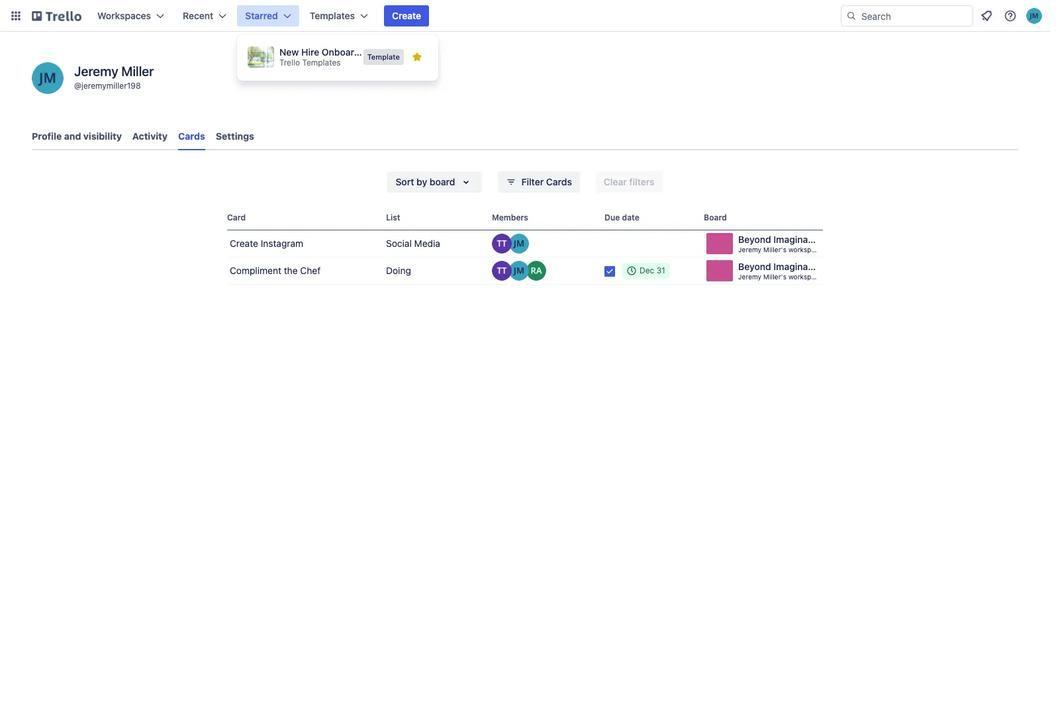 Task type: vqa. For each thing, say whether or not it's contained in the screenshot.
FILTER
yes



Task type: describe. For each thing, give the bounding box(es) containing it.
1 beyond imagination jeremy miller's workspace from the top
[[739, 234, 825, 254]]

jeremy miller (jeremymiller198) image
[[509, 261, 529, 281]]

starred
[[245, 10, 278, 21]]

miller
[[121, 64, 154, 79]]

the
[[284, 265, 298, 276]]

trello
[[280, 58, 300, 68]]

and
[[64, 130, 81, 142]]

social
[[386, 238, 412, 249]]

clear
[[604, 176, 627, 187]]

sort by board
[[396, 176, 455, 187]]

onboarding
[[322, 46, 373, 58]]

compliment
[[230, 265, 281, 276]]

compliment the chef
[[230, 265, 321, 276]]

0 horizontal spatial cards
[[178, 130, 205, 142]]

members
[[492, 213, 529, 223]]

2 beyond from the top
[[739, 261, 772, 272]]

2 vertical spatial jeremy miller (jeremymiller198) image
[[509, 234, 529, 254]]

2 vertical spatial jeremy
[[739, 273, 762, 281]]

2 imagination from the top
[[774, 261, 825, 272]]

media
[[414, 238, 440, 249]]

dec
[[640, 266, 655, 276]]

back to home image
[[32, 5, 81, 26]]

search image
[[847, 11, 857, 21]]

cards inside button
[[546, 176, 572, 187]]

2 miller's from the top
[[764, 273, 787, 281]]

switch to… image
[[9, 9, 23, 23]]

compliment the chef link
[[227, 258, 381, 284]]

activity link
[[132, 125, 168, 148]]

chef
[[300, 265, 321, 276]]

starred icon image
[[412, 52, 423, 62]]

31
[[657, 266, 666, 276]]

visibility
[[83, 130, 122, 142]]

board
[[704, 213, 727, 223]]

terry turtle (terryturtle) image
[[492, 261, 512, 281]]

card
[[227, 213, 246, 223]]

templates inside "new hire onboarding trello templates"
[[302, 58, 341, 68]]

settings link
[[216, 125, 254, 148]]

Search field
[[857, 6, 973, 26]]

create for create instagram
[[230, 238, 258, 249]]

2 workspace from the top
[[789, 273, 823, 281]]

hire
[[301, 46, 319, 58]]

profile and visibility link
[[32, 125, 122, 148]]

0 notifications image
[[979, 8, 995, 24]]

2 beyond imagination jeremy miller's workspace from the top
[[739, 261, 825, 281]]

profile
[[32, 130, 62, 142]]

templates inside dropdown button
[[310, 10, 355, 21]]

create instagram
[[230, 238, 303, 249]]

1 workspace from the top
[[789, 246, 823, 254]]

0 vertical spatial jeremy miller (jeremymiller198) image
[[1027, 8, 1043, 24]]

1 imagination from the top
[[774, 234, 825, 245]]

open information menu image
[[1004, 9, 1017, 23]]

board
[[430, 176, 455, 187]]

ruby anderson (rubyanderson7) image
[[527, 261, 546, 281]]

jeremymiller198
[[81, 81, 141, 91]]

dec 31
[[640, 266, 666, 276]]



Task type: locate. For each thing, give the bounding box(es) containing it.
starred button
[[237, 5, 299, 26]]

miller's
[[764, 246, 787, 254], [764, 273, 787, 281]]

social media
[[386, 238, 440, 249]]

0 vertical spatial cards
[[178, 130, 205, 142]]

0 horizontal spatial jeremy miller (jeremymiller198) image
[[32, 62, 64, 94]]

2 horizontal spatial jeremy miller (jeremymiller198) image
[[1027, 8, 1043, 24]]

templates
[[310, 10, 355, 21], [302, 58, 341, 68]]

new hire onboarding trello templates
[[280, 46, 373, 68]]

filter cards button
[[498, 172, 580, 193]]

1 vertical spatial workspace
[[789, 273, 823, 281]]

filters
[[630, 176, 655, 187]]

0 vertical spatial beyond
[[739, 234, 772, 245]]

0 vertical spatial jeremy
[[74, 64, 118, 79]]

terry turtle (terryturtle) image
[[492, 234, 512, 254]]

@
[[74, 81, 81, 91]]

activity
[[132, 130, 168, 142]]

create for create
[[392, 10, 421, 21]]

primary element
[[0, 0, 1051, 32]]

jeremy miller (jeremymiller198) image up jeremy miller (jeremymiller198) image
[[509, 234, 529, 254]]

workspace
[[789, 246, 823, 254], [789, 273, 823, 281]]

list
[[386, 213, 400, 223]]

1 beyond from the top
[[739, 234, 772, 245]]

jeremy miller (jeremymiller198) image right open information menu icon
[[1027, 8, 1043, 24]]

imagination
[[774, 234, 825, 245], [774, 261, 825, 272]]

instagram
[[261, 238, 303, 249]]

jeremy miller (jeremymiller198) image left @
[[32, 62, 64, 94]]

0 horizontal spatial create
[[230, 238, 258, 249]]

1 vertical spatial miller's
[[764, 273, 787, 281]]

1 vertical spatial jeremy miller (jeremymiller198) image
[[32, 62, 64, 94]]

1 horizontal spatial jeremy miller (jeremymiller198) image
[[509, 234, 529, 254]]

templates right trello
[[302, 58, 341, 68]]

1 horizontal spatial create
[[392, 10, 421, 21]]

0 vertical spatial beyond imagination jeremy miller's workspace
[[739, 234, 825, 254]]

1 vertical spatial cards
[[546, 176, 572, 187]]

workspaces button
[[89, 5, 172, 26]]

due date
[[605, 213, 640, 223]]

1 vertical spatial create
[[230, 238, 258, 249]]

create
[[392, 10, 421, 21], [230, 238, 258, 249]]

beyond
[[739, 234, 772, 245], [739, 261, 772, 272]]

1 vertical spatial beyond imagination jeremy miller's workspace
[[739, 261, 825, 281]]

by
[[417, 176, 427, 187]]

1 vertical spatial imagination
[[774, 261, 825, 272]]

create down card
[[230, 238, 258, 249]]

jeremy
[[74, 64, 118, 79], [739, 246, 762, 254], [739, 273, 762, 281]]

date
[[622, 213, 640, 223]]

create inside "create" "button"
[[392, 10, 421, 21]]

new
[[280, 46, 299, 58]]

cards right activity
[[178, 130, 205, 142]]

template
[[367, 52, 400, 61]]

templates button
[[302, 5, 376, 26]]

clear filters button
[[596, 172, 663, 193]]

recent
[[183, 10, 213, 21]]

0 vertical spatial imagination
[[774, 234, 825, 245]]

filter
[[522, 176, 544, 187]]

clear filters
[[604, 176, 655, 187]]

beyond imagination jeremy miller's workspace
[[739, 234, 825, 254], [739, 261, 825, 281]]

1 vertical spatial templates
[[302, 58, 341, 68]]

1 miller's from the top
[[764, 246, 787, 254]]

workspaces
[[97, 10, 151, 21]]

filter cards
[[522, 176, 572, 187]]

cards link
[[178, 125, 205, 150]]

create up starred icon at top left
[[392, 10, 421, 21]]

jeremy miller (jeremymiller198) image
[[1027, 8, 1043, 24], [32, 62, 64, 94], [509, 234, 529, 254]]

0 vertical spatial miller's
[[764, 246, 787, 254]]

jeremy miller @ jeremymiller198
[[74, 64, 154, 91]]

0 vertical spatial workspace
[[789, 246, 823, 254]]

recent button
[[175, 5, 235, 26]]

create button
[[384, 5, 429, 26]]

create inside create instagram link
[[230, 238, 258, 249]]

sort by board button
[[388, 172, 482, 193]]

settings
[[216, 130, 254, 142]]

0 vertical spatial templates
[[310, 10, 355, 21]]

cards right the filter
[[546, 176, 572, 187]]

0 vertical spatial create
[[392, 10, 421, 21]]

doing
[[386, 265, 411, 276]]

cards
[[178, 130, 205, 142], [546, 176, 572, 187]]

1 horizontal spatial cards
[[546, 176, 572, 187]]

due
[[605, 213, 620, 223]]

jeremy inside jeremy miller @ jeremymiller198
[[74, 64, 118, 79]]

templates up onboarding
[[310, 10, 355, 21]]

profile and visibility
[[32, 130, 122, 142]]

1 vertical spatial beyond
[[739, 261, 772, 272]]

sort
[[396, 176, 414, 187]]

1 vertical spatial jeremy
[[739, 246, 762, 254]]

create instagram link
[[227, 231, 381, 257]]



